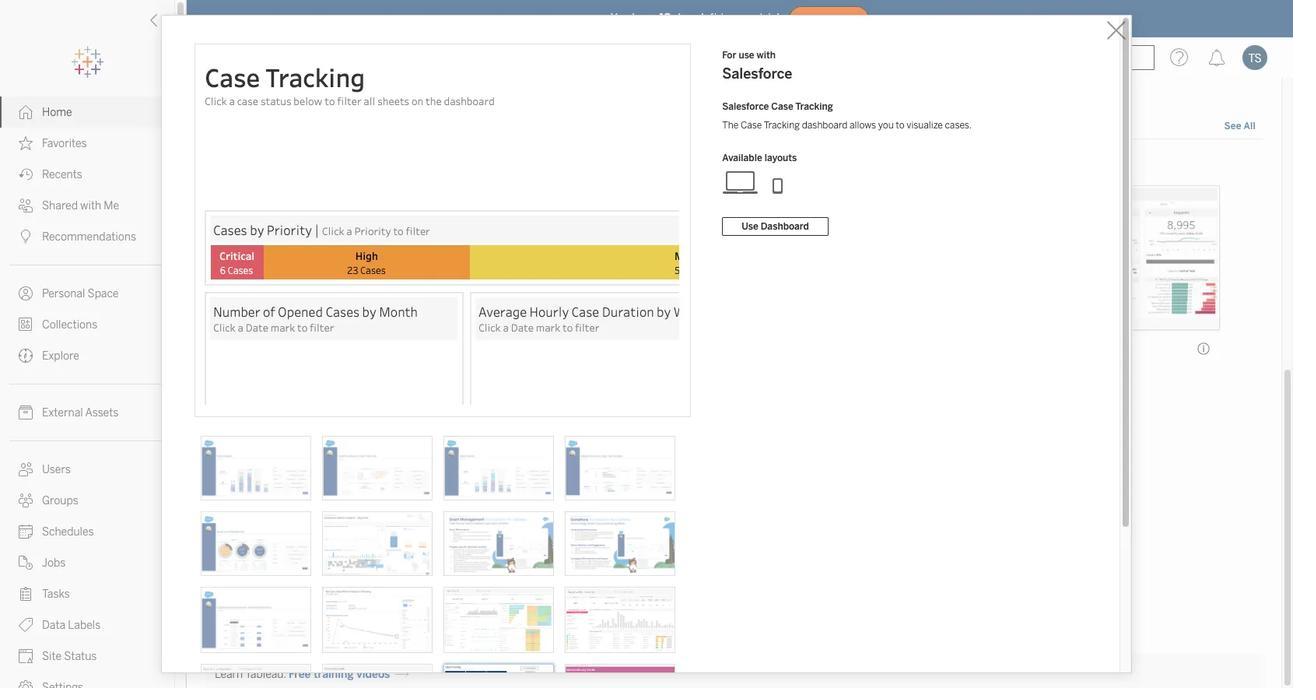 Task type: vqa. For each thing, say whether or not it's contained in the screenshot.
Population at the top
no



Task type: describe. For each thing, give the bounding box(es) containing it.
site status
[[42, 650, 97, 663]]

for
[[722, 50, 737, 61]]

source,
[[504, 157, 540, 170]]

or
[[542, 157, 553, 170]]

status
[[64, 650, 97, 663]]

jobs link
[[0, 547, 174, 578]]

0 vertical spatial case
[[772, 101, 794, 112]]

data labels link
[[0, 609, 174, 641]]

dashboard
[[761, 221, 809, 232]]

13
[[659, 11, 671, 25]]

explore
[[42, 349, 79, 363]]

salesforce admin insights image
[[322, 511, 432, 576]]

learn
[[215, 668, 243, 681]]

0 horizontal spatial use
[[555, 157, 573, 170]]

me
[[104, 199, 119, 212]]

started.
[[670, 157, 709, 170]]

sign
[[407, 157, 428, 170]]

personal space
[[42, 287, 119, 300]]

start from a pre-built workbook. simply sign in to your data source, or use sample data to get started.
[[209, 157, 709, 170]]

pre-
[[271, 157, 291, 170]]

0 horizontal spatial your
[[454, 157, 476, 170]]

learn tableau.
[[215, 668, 286, 681]]

main navigation. press the up and down arrow keys to access links. element
[[0, 97, 174, 688]]

tableau.
[[245, 668, 286, 681]]

marketo
[[476, 342, 519, 355]]

groups link
[[0, 485, 174, 516]]

start
[[209, 157, 234, 170]]

simply
[[370, 157, 404, 170]]

1 horizontal spatial to
[[639, 157, 649, 170]]

linkedin sales navigator
[[216, 561, 343, 574]]

navigation panel element
[[0, 47, 174, 688]]

use dashboard button
[[722, 217, 829, 236]]

now
[[829, 14, 850, 24]]

users
[[42, 463, 71, 476]]

explore link
[[0, 340, 174, 371]]

recommendations link
[[0, 221, 174, 252]]

a
[[263, 157, 269, 170]]

1 horizontal spatial your
[[734, 11, 757, 25]]

you
[[879, 120, 894, 131]]

schedules link
[[0, 516, 174, 547]]

days
[[674, 11, 698, 25]]

all
[[1244, 121, 1256, 132]]

you have 13 days left in your trial.
[[611, 11, 783, 25]]

favorites link
[[0, 128, 174, 159]]

available layouts
[[722, 153, 797, 163]]

salesforce consumer goods cloud - key account management image
[[200, 511, 311, 576]]

navigator
[[293, 561, 343, 574]]

site status link
[[0, 641, 174, 672]]

salesforce net zero cloud what-if image
[[322, 587, 432, 653]]

shared with me
[[42, 199, 119, 212]]

salesforce for salesforce case tracking the case tracking dashboard allows you to visualize cases.
[[722, 101, 769, 112]]

shared with me link
[[0, 190, 174, 221]]

videos
[[357, 668, 390, 681]]

layouts
[[765, 153, 797, 163]]

left
[[701, 11, 718, 25]]

linkedin
[[216, 561, 260, 574]]

trial.
[[760, 11, 783, 25]]

have
[[632, 11, 656, 25]]

allows
[[850, 120, 876, 131]]

salesforce case tracking the case tracking dashboard allows you to visualize cases.
[[722, 101, 972, 131]]

tasks
[[42, 588, 70, 601]]

external assets
[[42, 406, 119, 420]]

sample
[[575, 157, 612, 170]]

personal space link
[[0, 278, 174, 309]]

salesforce open pipeline image
[[443, 587, 554, 653]]

salesforce service cloud - service desk image
[[565, 436, 675, 500]]

recents
[[42, 168, 82, 181]]

buy now
[[809, 14, 850, 24]]

jobs
[[42, 556, 66, 570]]

use inside for use with salesforce
[[739, 50, 755, 61]]

1 data from the left
[[479, 157, 501, 170]]

labels
[[68, 619, 101, 632]]

sales
[[263, 561, 291, 574]]

salesforce sales cloud - sales pipeline image
[[443, 436, 554, 500]]

recents link
[[0, 159, 174, 190]]

0 horizontal spatial case
[[741, 120, 762, 131]]

salesforce nonprofit program management image
[[565, 664, 675, 688]]

shared
[[42, 199, 78, 212]]

0 vertical spatial salesforce
[[722, 65, 793, 82]]

built
[[291, 157, 313, 170]]

external assets link
[[0, 397, 174, 428]]

0 vertical spatial tracking
[[796, 101, 833, 112]]



Task type: locate. For each thing, give the bounding box(es) containing it.
you
[[611, 11, 629, 25]]

collections
[[42, 318, 98, 332]]

in
[[721, 11, 731, 25], [430, 157, 439, 170]]

favorites
[[42, 137, 87, 150]]

0 horizontal spatial in
[[430, 157, 439, 170]]

site
[[42, 650, 62, 663]]

cases.
[[945, 120, 972, 131]]

salesforce nonprofit cloud - grant management image
[[443, 511, 554, 576]]

in right left
[[721, 11, 731, 25]]

home
[[42, 106, 72, 119]]

to right sign
[[441, 157, 452, 170]]

free training videos
[[289, 668, 390, 681]]

salesforce service cloud - voice call image
[[322, 436, 432, 500]]

users link
[[0, 454, 174, 485]]

0 vertical spatial your
[[734, 11, 757, 25]]

to for visualize
[[896, 120, 905, 131]]

with
[[757, 50, 776, 61], [80, 199, 101, 212]]

your right sign
[[454, 157, 476, 170]]

1 horizontal spatial with
[[757, 50, 776, 61]]

laptop image
[[722, 170, 760, 195]]

with left me
[[80, 199, 101, 212]]

data left source,
[[479, 157, 501, 170]]

collections link
[[0, 309, 174, 340]]

1 vertical spatial use
[[555, 157, 573, 170]]

free
[[289, 668, 311, 681]]

0 horizontal spatial data
[[479, 157, 501, 170]]

salesforce nonprofit cloud - donations image
[[565, 511, 675, 576]]

to inside salesforce case tracking the case tracking dashboard allows you to visualize cases.
[[896, 120, 905, 131]]

salesforce inside salesforce case tracking the case tracking dashboard allows you to visualize cases.
[[722, 101, 769, 112]]

case
[[772, 101, 794, 112], [741, 120, 762, 131]]

salesforce opportunity overview image
[[200, 664, 311, 688]]

salesforce education cloud - academic admissions process image
[[200, 587, 311, 653]]

data
[[42, 619, 66, 632]]

training
[[314, 668, 354, 681]]

0 vertical spatial use
[[739, 50, 755, 61]]

2 horizontal spatial to
[[896, 120, 905, 131]]

salesforce case tracking image
[[443, 664, 554, 688]]

with inside main navigation. press the up and down arrow keys to access links. element
[[80, 199, 101, 212]]

external
[[42, 406, 83, 420]]

available
[[722, 153, 763, 163]]

to right you
[[896, 120, 905, 131]]

0 horizontal spatial with
[[80, 199, 101, 212]]

your
[[734, 11, 757, 25], [454, 157, 476, 170]]

case right the
[[741, 120, 762, 131]]

get
[[652, 157, 667, 170]]

with inside for use with salesforce
[[757, 50, 776, 61]]

see all link
[[1224, 119, 1257, 135]]

1 horizontal spatial in
[[721, 11, 731, 25]]

0 horizontal spatial to
[[441, 157, 452, 170]]

salesforce opportunity tracking image
[[565, 587, 675, 653]]

personal
[[42, 287, 85, 300]]

1 horizontal spatial data
[[614, 157, 636, 170]]

your left trial.
[[734, 11, 757, 25]]

see all
[[1225, 121, 1256, 132]]

see
[[1225, 121, 1242, 132]]

visualize
[[907, 120, 943, 131]]

1 horizontal spatial use
[[739, 50, 755, 61]]

space
[[88, 287, 119, 300]]

use
[[739, 50, 755, 61], [555, 157, 573, 170]]

1 vertical spatial tracking
[[764, 120, 800, 131]]

tracking up dashboard
[[796, 101, 833, 112]]

use
[[742, 221, 759, 232]]

case down for use with salesforce
[[772, 101, 794, 112]]

use right for
[[739, 50, 755, 61]]

the
[[722, 120, 739, 131]]

to
[[896, 120, 905, 131], [441, 157, 452, 170], [639, 157, 649, 170]]

free training videos link
[[289, 668, 409, 681]]

use right or
[[555, 157, 573, 170]]

schedules
[[42, 525, 94, 539]]

home link
[[0, 97, 174, 128]]

workbook.
[[316, 157, 368, 170]]

right arrow image
[[396, 668, 409, 681]]

phone image
[[760, 170, 797, 195]]

data labels
[[42, 619, 101, 632]]

assets
[[85, 406, 119, 420]]

from
[[236, 157, 260, 170]]

data
[[479, 157, 501, 170], [614, 157, 636, 170]]

salesforce
[[722, 65, 793, 82], [722, 101, 769, 112], [216, 342, 270, 355]]

1 vertical spatial salesforce
[[722, 101, 769, 112]]

buy now button
[[789, 6, 869, 31]]

1 vertical spatial in
[[430, 157, 439, 170]]

groups
[[42, 494, 78, 507]]

1 vertical spatial case
[[741, 120, 762, 131]]

buy
[[809, 14, 827, 24]]

tracking
[[796, 101, 833, 112], [764, 120, 800, 131]]

with right for
[[757, 50, 776, 61]]

salesforce sales cloud - weighted sales pipeline image
[[200, 436, 311, 500]]

2 vertical spatial salesforce
[[216, 342, 270, 355]]

use dashboard
[[742, 221, 809, 232]]

recommendations
[[42, 230, 136, 244]]

to for your
[[441, 157, 452, 170]]

in right sign
[[430, 157, 439, 170]]

for use with salesforce
[[722, 50, 793, 82]]

salesforce for salesforce
[[216, 342, 270, 355]]

1 horizontal spatial case
[[772, 101, 794, 112]]

tasks link
[[0, 578, 174, 609]]

2 data from the left
[[614, 157, 636, 170]]

1 vertical spatial your
[[454, 157, 476, 170]]

tracking up the layouts
[[764, 120, 800, 131]]

0 vertical spatial with
[[757, 50, 776, 61]]

salesforce marketing leads image
[[322, 664, 432, 688]]

1 vertical spatial with
[[80, 199, 101, 212]]

data right sample
[[614, 157, 636, 170]]

to left get
[[639, 157, 649, 170]]

dashboard
[[802, 120, 848, 131]]

0 vertical spatial in
[[721, 11, 731, 25]]



